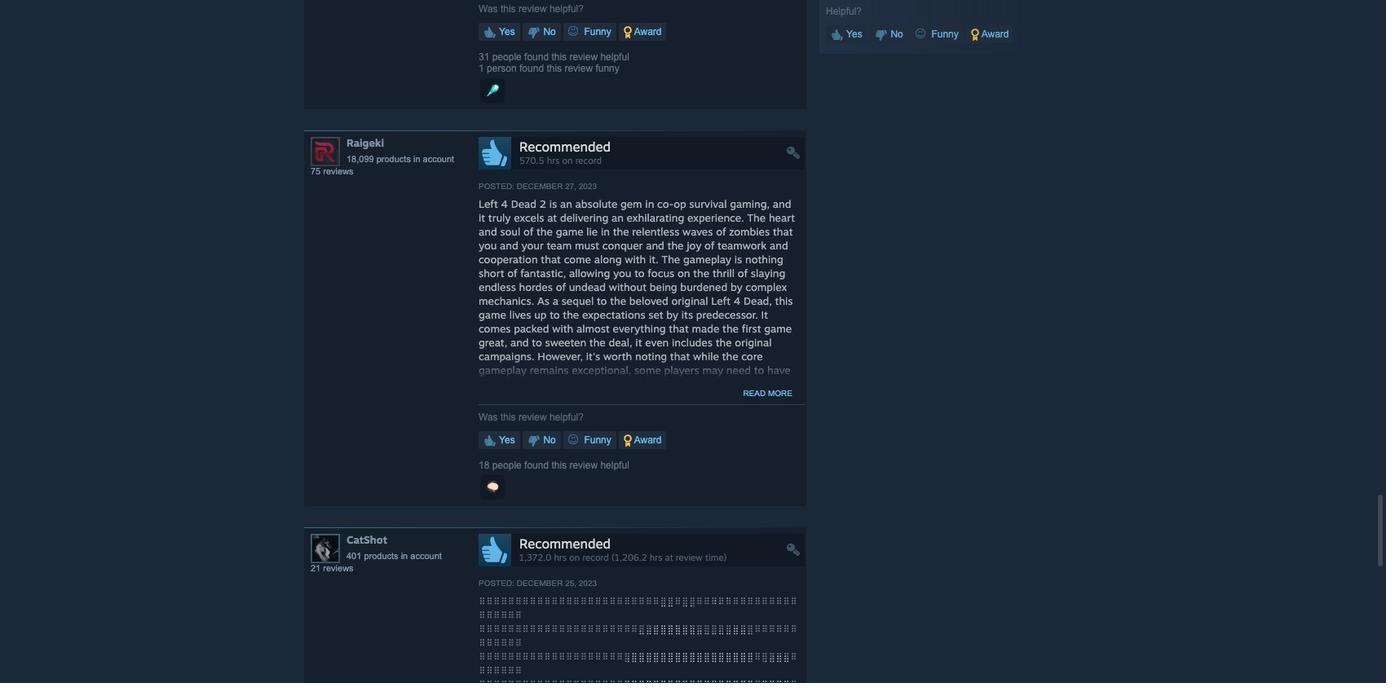 Task type: vqa. For each thing, say whether or not it's contained in the screenshot.
the rightmost "(?)"
no



Task type: locate. For each thing, give the bounding box(es) containing it.
through
[[689, 600, 728, 613]]

this down complex at right
[[775, 295, 793, 308]]

0 horizontal spatial survival
[[689, 198, 727, 211]]

2 december from the top
[[517, 579, 563, 588]]

0 vertical spatial posted:
[[479, 182, 515, 191]]

1 vertical spatial co-
[[592, 419, 608, 433]]

2 was this review helpful? from the top
[[479, 412, 584, 424]]

beloved
[[629, 295, 669, 308]]

1 vertical spatial december
[[517, 579, 563, 588]]

1 vertical spatial people
[[492, 460, 522, 472]]

the down backseat
[[759, 419, 775, 433]]

0 vertical spatial by
[[731, 281, 743, 294]]

at inside left 4 dead 2 is an absolute gem in co-op survival gaming, and it truly excels at delivering an exhilarating experience. the heart and soul of the game lie in the relentless waves of zombies that you and your team must conquer and the joy of teamwork and cooperation that come along with it. the gameplay is nothing short of fantastic, allowing you to focus on the thrill of slaying endless hordes of undead without being burdened by complex mechanics. as a sequel to the beloved original left 4 dead, this game lives up to the expectations set by its predecessor. it comes packed with almost everything that made the first game great, and to sweeten the deal, it even includes the original campaigns. however, it's worth noting that while the core gameplay remains exceptional, some players may need to have the ambiance and darker tone of the first installment. exploring both games provides a richer experience, showcasing the series' evolution. though left 4 dead 2 has a story, it takes a backseat to the heart-pounding co-op gameplay. let's be honest; the true joy comes from joining forces with friends to survive the relentless onslaught of infection. the camaraderie and excitement of cooperative play overshadow the narrative, but that's precisely what makes left 4 dead 2 so addictively fun. this addition is crucial for an unfiltered and unrestricted gaming experience, giving you the freedom to fully enjoy the game.
[[547, 211, 557, 225]]

giving
[[539, 503, 568, 516]]

sequel down undead
[[562, 295, 594, 308]]

2 horizontal spatial co-
[[716, 530, 732, 543]]

tone
[[605, 378, 628, 391]]

predecessor.
[[696, 309, 758, 322]]

a right as
[[553, 295, 559, 308]]

the
[[537, 225, 553, 238], [613, 225, 629, 238], [668, 239, 684, 252], [693, 267, 710, 280], [610, 295, 626, 308], [563, 309, 579, 322], [723, 322, 739, 335], [590, 336, 606, 349], [716, 336, 732, 349], [722, 350, 739, 363], [479, 378, 495, 391], [644, 378, 660, 391], [746, 392, 762, 405], [492, 419, 508, 433], [759, 419, 775, 433], [740, 433, 756, 446], [697, 461, 713, 474], [593, 503, 609, 516], [724, 503, 740, 516], [756, 558, 772, 571], [561, 572, 577, 585], [731, 600, 748, 613]]

posted: inside posted: december 25, 2023 ⠀⠀⠀⠀⠀⠀⠀⠀⠀⠀⠀⠀⠀⠀⠀⠀⠀⠀⠀⠀⠀⠀⠀⠀⠀⣀⣀⠀⢀⡀⠀⠀⠰⠄⠁⠀⠀⠀⠀⠀⠀⠀⠀⠀ ⠀⠀⠀⠀⠀⠀ ⠀⠀⠀⠀⠀⠀⠀⠀⠀⠀⠀⠀⠀⠀⠀⠀⠀⠀⠀⠀⠀⠀⣄⣴⣾⣿⣿⣷⣶⣷⣤⣀⣀⣄⣠⣶⣤⡀⠀⠀⠀⠀⠀⠀ ⠀⠀⠀⠀⠀⠀ ⠀⠀⠀⠀⠀⠀⠀⠀⠀⠀⠀⠀⠀⠀⠀⠀⠀⠀⠀⠀⢠⣿⣿⣿⣿⣿⣿⣿⣿⣿⣿⣿⣿⣿⣿⣿⣿⡿⠀⢀⣴⣶⣦⠀ ⠀⠀⠀⠀⠀⠀
[[479, 579, 515, 588]]

0 vertical spatial people
[[492, 52, 522, 63]]

packed up fan
[[708, 544, 743, 557]]

to up without
[[635, 267, 645, 280]]

products down "raigeki" link
[[377, 154, 411, 164]]

was up 31
[[479, 4, 498, 15]]

yes
[[497, 26, 515, 38], [844, 29, 863, 40], [497, 435, 515, 446]]

of down joining
[[581, 447, 591, 460]]

narrative,
[[716, 461, 763, 474]]

game.
[[743, 503, 774, 516]]

expectations
[[582, 309, 646, 322]]

0 vertical spatial it
[[479, 211, 485, 225]]

packed inside in conclusion, left 4 dead 2 is a masterpiece in co-op survival gaming that captivates players with its action-packed and immersive gameplay. whether you're a seasoned fan of the series or new to the zombie apocalypse genre, this game is an absolute must-play. gather your squad, gear up, and brace yourselves for an unforgettable adventure through the zombie- infested world. the thrills and cooperative joy will keep you hooked for hours on end. hopefully, we will live to see valve create a sequel with number 3 in it.
[[708, 544, 743, 557]]

series
[[479, 572, 507, 585]]

co- up time)
[[716, 530, 732, 543]]

1 helpful? from the top
[[550, 4, 584, 15]]

1 reviews from the top
[[323, 167, 354, 176]]

dead up excels
[[511, 198, 537, 211]]

survival
[[689, 198, 727, 211], [748, 530, 785, 543]]

1 vertical spatial products
[[364, 552, 399, 561]]

2 horizontal spatial it
[[702, 406, 709, 419]]

0 vertical spatial helpful?
[[550, 4, 584, 15]]

2023 for posted: december 27, 2023
[[579, 182, 597, 191]]

1 vertical spatial your
[[616, 586, 638, 599]]

dead down richer
[[604, 406, 629, 419]]

award link
[[619, 23, 667, 41], [967, 26, 1014, 43], [619, 432, 667, 450]]

left up pounding
[[571, 406, 591, 419]]

0 horizontal spatial gameplay
[[479, 364, 527, 377]]

0 vertical spatial cooperative
[[550, 461, 608, 474]]

0 vertical spatial ⠀⠀⠀⠀⠀⠀
[[479, 609, 522, 622]]

game
[[556, 225, 584, 238], [479, 309, 506, 322], [764, 322, 792, 335], [733, 572, 760, 585]]

exhilarating
[[627, 211, 685, 225]]

2 recommended from the top
[[520, 536, 611, 552]]

2 2023 from the top
[[579, 579, 597, 588]]

original down burdened
[[672, 295, 708, 308]]

4 inside in conclusion, left 4 dead 2 is a masterpiece in co-op survival gaming that captivates players with its action-packed and immersive gameplay. whether you're a seasoned fan of the series or new to the zombie apocalypse genre, this game is an absolute must-play. gather your squad, gear up, and brace yourselves for an unforgettable adventure through the zombie- infested world. the thrills and cooperative joy will keep you hooked for hours on end. hopefully, we will live to see valve create a sequel with number 3 in it.
[[572, 530, 579, 543]]

2 posted: from the top
[[479, 579, 515, 588]]

0 horizontal spatial original
[[672, 295, 708, 308]]

op inside in conclusion, left 4 dead 2 is a masterpiece in co-op survival gaming that captivates players with its action-packed and immersive gameplay. whether you're a seasoned fan of the series or new to the zombie apocalypse genre, this game is an absolute must-play. gather your squad, gear up, and brace yourselves for an unforgettable adventure through the zombie- infested world. the thrills and cooperative joy will keep you hooked for hours on end. hopefully, we will live to see valve create a sequel with number 3 in it.
[[732, 530, 745, 543]]

keep
[[727, 614, 750, 627]]

dead up whether
[[582, 530, 608, 543]]

0 vertical spatial first
[[742, 322, 761, 335]]

0 vertical spatial record
[[576, 155, 602, 167]]

game up brace at the bottom of page
[[733, 572, 760, 585]]

4 up truly
[[501, 198, 508, 211]]

that up includes
[[669, 322, 689, 335]]

a
[[553, 295, 559, 308], [585, 392, 591, 405], [662, 406, 668, 419], [741, 406, 747, 419], [631, 530, 637, 543], [665, 558, 671, 571], [513, 641, 519, 654]]

recommended inside recommended 1,372.0 hrs on record            (1,206.2 hrs at review time)
[[520, 536, 611, 552]]

dead inside in conclusion, left 4 dead 2 is a masterpiece in co-op survival gaming that captivates players with its action-packed and immersive gameplay. whether you're a seasoned fan of the series or new to the zombie apocalypse genre, this game is an absolute must-play. gather your squad, gear up, and brace yourselves for an unforgettable adventure through the zombie- infested world. the thrills and cooperative joy will keep you hooked for hours on end. hopefully, we will live to see valve create a sequel with number 3 in it.
[[582, 530, 608, 543]]

1 horizontal spatial cooperative
[[628, 614, 686, 627]]

󠁳⁧⁧ catshot 401 products in account 21 reviews
[[311, 534, 442, 574]]

0 vertical spatial was
[[479, 4, 498, 15]]

0 vertical spatial absolute
[[575, 198, 618, 211]]

of
[[524, 225, 534, 238], [716, 225, 726, 238], [705, 239, 715, 252], [508, 267, 518, 280], [738, 267, 748, 280], [556, 281, 566, 294], [631, 378, 641, 391], [581, 447, 591, 460], [537, 461, 547, 474], [743, 558, 753, 571]]

⠀⠀⠀⠀⠀⠀⠀⠀⠀⠀⠀⠀⠀⠀⠀⠀⠀⠀⠀⠀⠀⠀⠀⠀⠀⣀⣀⠀⢀⡀⠀⠀⠰⠄⠁⠀⠀⠀⠀⠀⠀⠀⠀⠀
[[479, 595, 798, 608]]

burdened
[[680, 281, 728, 294]]

helpful for 18 people found this review helpful
[[601, 460, 629, 472]]

0 vertical spatial packed
[[514, 322, 549, 335]]

2 helpful from the top
[[601, 460, 629, 472]]

1 horizontal spatial first
[[742, 322, 761, 335]]

1 december from the top
[[517, 182, 563, 191]]

dead,
[[744, 295, 772, 308]]

joy up live
[[689, 614, 704, 627]]

to right up
[[550, 309, 560, 322]]

0 horizontal spatial gameplay.
[[532, 558, 583, 571]]

1 vertical spatial its
[[658, 544, 669, 557]]

you
[[479, 239, 497, 252], [613, 267, 632, 280], [572, 503, 590, 516], [753, 614, 772, 627]]

an down play.
[[551, 600, 563, 613]]

at right excels
[[547, 211, 557, 225]]

first up core
[[742, 322, 761, 335]]

that down includes
[[670, 350, 690, 363]]

1 helpful from the top
[[601, 52, 629, 63]]

2 horizontal spatial op
[[732, 530, 745, 543]]

1 vertical spatial gaming
[[479, 544, 516, 557]]

1 vertical spatial joy
[[479, 433, 494, 446]]

evolution.
[[479, 406, 528, 419]]

2
[[540, 198, 546, 211], [632, 406, 639, 419], [679, 475, 686, 488], [611, 530, 617, 543]]

the down the some
[[644, 378, 660, 391]]

1 posted: from the top
[[479, 182, 515, 191]]

1 horizontal spatial experience,
[[626, 392, 683, 405]]

1 people from the top
[[492, 52, 522, 63]]

gameplay. down captivates
[[532, 558, 583, 571]]

2 down 'posted: december 27, 2023'
[[540, 198, 546, 211]]

december inside posted: december 25, 2023 ⠀⠀⠀⠀⠀⠀⠀⠀⠀⠀⠀⠀⠀⠀⠀⠀⠀⠀⠀⠀⠀⠀⠀⠀⠀⣀⣀⠀⢀⡀⠀⠀⠰⠄⠁⠀⠀⠀⠀⠀⠀⠀⠀⠀ ⠀⠀⠀⠀⠀⠀ ⠀⠀⠀⠀⠀⠀⠀⠀⠀⠀⠀⠀⠀⠀⠀⠀⠀⠀⠀⠀⠀⠀⣄⣴⣾⣿⣿⣷⣶⣷⣤⣀⣀⣄⣠⣶⣤⡀⠀⠀⠀⠀⠀⠀ ⠀⠀⠀⠀⠀⠀ ⠀⠀⠀⠀⠀⠀⠀⠀⠀⠀⠀⠀⠀⠀⠀⠀⠀⠀⠀⠀⢠⣿⣿⣿⣿⣿⣿⣿⣿⣿⣿⣿⣿⣿⣿⣿⣿⡿⠀⢀⣴⣶⣦⠀ ⠀⠀⠀⠀⠀⠀
[[517, 579, 563, 588]]

posted: for posted: december 25, 2023 ⠀⠀⠀⠀⠀⠀⠀⠀⠀⠀⠀⠀⠀⠀⠀⠀⠀⠀⠀⠀⠀⠀⠀⠀⠀⣀⣀⠀⢀⡀⠀⠀⠰⠄⠁⠀⠀⠀⠀⠀⠀⠀⠀⠀ ⠀⠀⠀⠀⠀⠀ ⠀⠀⠀⠀⠀⠀⠀⠀⠀⠀⠀⠀⠀⠀⠀⠀⠀⠀⠀⠀⠀⠀⣄⣴⣾⣿⣿⣷⣶⣷⣤⣀⣀⣄⣠⣶⣤⡀⠀⠀⠀⠀⠀⠀ ⠀⠀⠀⠀⠀⠀ ⠀⠀⠀⠀⠀⠀⠀⠀⠀⠀⠀⠀⠀⠀⠀⠀⠀⠀⠀⠀⢠⣿⣿⣿⣿⣿⣿⣿⣿⣿⣿⣿⣿⣿⣿⣿⣿⡿⠀⢀⣴⣶⣦⠀ ⠀⠀⠀⠀⠀⠀
[[479, 579, 515, 588]]

1 vertical spatial it
[[636, 336, 642, 349]]

funny for yes link above 31
[[582, 26, 612, 38]]

the up keep
[[731, 600, 748, 613]]

18,099 products in account link
[[347, 154, 454, 164]]

0 vertical spatial gaming
[[759, 489, 796, 502]]

relentless down exhilarating
[[632, 225, 680, 238]]

both
[[479, 392, 502, 405]]

your
[[522, 239, 544, 252], [616, 586, 638, 599]]

record
[[576, 155, 602, 167], [583, 552, 609, 564]]

1 vertical spatial ⠀⠀⠀⠀⠀⠀
[[479, 636, 522, 649]]

gameplay. down has
[[624, 419, 674, 433]]

will
[[707, 614, 724, 627], [677, 627, 693, 640]]

action-
[[672, 544, 708, 557]]

people inside 31 people found this review helpful 1 person found this review funny
[[492, 52, 522, 63]]

posted: december 25, 2023 ⠀⠀⠀⠀⠀⠀⠀⠀⠀⠀⠀⠀⠀⠀⠀⠀⠀⠀⠀⠀⠀⠀⠀⠀⠀⣀⣀⠀⢀⡀⠀⠀⠰⠄⠁⠀⠀⠀⠀⠀⠀⠀⠀⠀ ⠀⠀⠀⠀⠀⠀ ⠀⠀⠀⠀⠀⠀⠀⠀⠀⠀⠀⠀⠀⠀⠀⠀⠀⠀⠀⠀⠀⠀⣄⣴⣾⣿⣿⣷⣶⣷⣤⣀⣀⣄⣠⣶⣤⡀⠀⠀⠀⠀⠀⠀ ⠀⠀⠀⠀⠀⠀ ⠀⠀⠀⠀⠀⠀⠀⠀⠀⠀⠀⠀⠀⠀⠀⠀⠀⠀⠀⠀⢠⣿⣿⣿⣿⣿⣿⣿⣿⣿⣿⣿⣿⣿⣿⣿⣿⡿⠀⢀⣴⣶⣦⠀ ⠀⠀⠀⠀⠀⠀
[[479, 579, 798, 677]]

1 horizontal spatial sequel
[[562, 295, 594, 308]]

absolute up yourselves
[[479, 586, 521, 599]]

raigeki image
[[312, 138, 339, 166]]

funny for yes link below helpful? at the top right of the page
[[929, 29, 959, 40]]

reviews down 401
[[323, 564, 354, 574]]

packed down up
[[514, 322, 549, 335]]

games
[[505, 392, 537, 405]]

gem
[[621, 198, 642, 211]]

2 people from the top
[[492, 460, 522, 472]]

by
[[731, 281, 743, 294], [667, 309, 679, 322]]

1 vertical spatial helpful
[[601, 460, 629, 472]]

gameplay. inside left 4 dead 2 is an absolute gem in co-op survival gaming, and it truly excels at delivering an exhilarating experience. the heart and soul of the game lie in the relentless waves of zombies that you and your team must conquer and the joy of teamwork and cooperation that come along with it. the gameplay is nothing short of fantastic, allowing you to focus on the thrill of slaying endless hordes of undead without being burdened by complex mechanics. as a sequel to the beloved original left 4 dead, this game lives up to the expectations set by its predecessor. it comes packed with almost everything that made the first game great, and to sweeten the deal, it even includes the original campaigns. however, it's worth noting that while the core gameplay remains exceptional, some players may need to have the ambiance and darker tone of the first installment. exploring both games provides a richer experience, showcasing the series' evolution. though left 4 dead 2 has a story, it takes a backseat to the heart-pounding co-op gameplay. let's be honest; the true joy comes from joining forces with friends to survive the relentless onslaught of infection. the camaraderie and excitement of cooperative play overshadow the narrative, but that's precisely what makes left 4 dead 2 so addictively fun. this addition is crucial for an unfiltered and unrestricted gaming experience, giving you the freedom to fully enjoy the game.
[[624, 419, 674, 433]]

on left end.
[[566, 627, 579, 640]]

live
[[696, 627, 713, 640]]

0 vertical spatial players
[[664, 364, 700, 377]]

the up the 'need'
[[722, 350, 739, 363]]

posted: for posted: december 27, 2023
[[479, 182, 515, 191]]

0 horizontal spatial your
[[522, 239, 544, 252]]

play.
[[553, 586, 576, 599]]

hrs for recommended 1,372.0 hrs on record            (1,206.2 hrs at review time)
[[554, 552, 567, 564]]

0 vertical spatial account
[[423, 154, 454, 164]]

1 vertical spatial gameplay.
[[532, 558, 583, 571]]

󠁳⁧⁧ catshot image
[[312, 535, 339, 563]]

people
[[492, 52, 522, 63], [492, 460, 522, 472]]

hrs inside recommended 570.5 hrs on record
[[547, 155, 560, 167]]

0 vertical spatial joy
[[687, 239, 702, 252]]

hrs for recommended 570.5 hrs on record
[[547, 155, 560, 167]]

a up (1,206.2
[[631, 530, 637, 543]]

allowing
[[569, 267, 610, 280]]

captivates
[[542, 544, 592, 557]]

and right up,
[[720, 586, 738, 599]]

0 horizontal spatial its
[[658, 544, 669, 557]]

comes down "heart-"
[[497, 433, 529, 446]]

it down everything
[[636, 336, 642, 349]]

reviews inside raigeki 18,099 products in account 75 reviews
[[323, 167, 354, 176]]

by down thrill
[[731, 281, 743, 294]]

1 horizontal spatial at
[[665, 552, 673, 564]]

precisely
[[509, 475, 553, 488]]

time)
[[706, 552, 727, 564]]

absolute inside in conclusion, left 4 dead 2 is a masterpiece in co-op survival gaming that captivates players with its action-packed and immersive gameplay. whether you're a seasoned fan of the series or new to the zombie apocalypse genre, this game is an absolute must-play. gather your squad, gear up, and brace yourselves for an unforgettable adventure through the zombie- infested world. the thrills and cooperative joy will keep you hooked for hours on end. hopefully, we will live to see valve create a sequel with number 3 in it.
[[479, 586, 521, 599]]

⠀⠀⠀⠀⠀⠀⠀⠀⠀⠀⠀⠀⠀⠀⠀⠀⠀⠀⠀⠀⠀⠀⣄⣴⣾⣿⣿⣷⣶⣷⣤⣀⣀⣄⣠⣶⣤⡀⠀⠀⠀⠀⠀⠀
[[479, 623, 798, 636]]

of up precisely
[[537, 461, 547, 474]]

the up both
[[479, 378, 495, 391]]

helpful?
[[550, 4, 584, 15], [550, 412, 584, 424]]

0 vertical spatial products
[[377, 154, 411, 164]]

0 vertical spatial recommended
[[520, 139, 611, 155]]

yourselves
[[479, 600, 531, 613]]

worth
[[604, 350, 632, 363]]

0 horizontal spatial players
[[595, 544, 630, 557]]

2 helpful? from the top
[[550, 412, 584, 424]]

an down gem
[[612, 211, 624, 225]]

december down the 1,372.0 in the left of the page
[[517, 579, 563, 588]]

1 vertical spatial will
[[677, 627, 693, 640]]

it's
[[586, 350, 600, 363]]

even
[[645, 336, 669, 349]]

the up focus
[[662, 253, 680, 266]]

your inside left 4 dead 2 is an absolute gem in co-op survival gaming, and it truly excels at delivering an exhilarating experience. the heart and soul of the game lie in the relentless waves of zombies that you and your team must conquer and the joy of teamwork and cooperation that come along with it. the gameplay is nothing short of fantastic, allowing you to focus on the thrill of slaying endless hordes of undead without being burdened by complex mechanics. as a sequel to the beloved original left 4 dead, this game lives up to the expectations set by its predecessor. it comes packed with almost everything that made the first game great, and to sweeten the deal, it even includes the original campaigns. however, it's worth noting that while the core gameplay remains exceptional, some players may need to have the ambiance and darker tone of the first installment. exploring both games provides a richer experience, showcasing the series' evolution. though left 4 dead 2 has a story, it takes a backseat to the heart-pounding co-op gameplay. let's be honest; the true joy comes from joining forces with friends to survive the relentless onslaught of infection. the camaraderie and excitement of cooperative play overshadow the narrative, but that's precisely what makes left 4 dead 2 so addictively fun. this addition is crucial for an unfiltered and unrestricted gaming experience, giving you the freedom to fully enjoy the game.
[[522, 239, 544, 252]]

forces
[[594, 433, 625, 446]]

18 people found this review helpful
[[479, 460, 629, 472]]

record up zombie
[[583, 552, 609, 564]]

of down waves
[[705, 239, 715, 252]]

cooperative up what
[[550, 461, 608, 474]]

no link
[[523, 23, 561, 41], [870, 26, 908, 43], [523, 432, 561, 450]]

1 vertical spatial packed
[[708, 544, 743, 557]]

1 vertical spatial record
[[583, 552, 609, 564]]

first up story,
[[663, 378, 682, 391]]

0 vertical spatial december
[[517, 182, 563, 191]]

1 vertical spatial was
[[479, 412, 498, 424]]

joining
[[558, 433, 591, 446]]

1 vertical spatial was this review helpful?
[[479, 412, 584, 424]]

1 vertical spatial it.
[[644, 641, 654, 654]]

read
[[743, 389, 766, 398]]

and up narrative,
[[730, 447, 748, 460]]

0 vertical spatial was this review helpful?
[[479, 4, 584, 15]]

4 up unfiltered
[[641, 475, 648, 488]]

1 vertical spatial relentless
[[479, 447, 526, 460]]

it. down ⠀⠀⠀⠀⠀⠀⠀⠀⠀⠀⠀⠀⠀⠀⠀⠀⠀⠀⠀⠀⠀⠀⣄⣴⣾⣿⣿⣷⣶⣷⣤⣀⣀⣄⣠⣶⣤⡀⠀⠀⠀⠀⠀⠀
[[644, 641, 654, 654]]

was this review helpful? up 31 people found this review helpful 1 person found this review funny at left
[[479, 4, 584, 15]]

0 horizontal spatial relentless
[[479, 447, 526, 460]]

zombie
[[580, 572, 616, 585]]

2 vertical spatial ⠀⠀⠀⠀⠀⠀
[[479, 664, 522, 677]]

without
[[609, 281, 647, 294]]

yes link up excitement in the bottom of the page
[[479, 432, 520, 450]]

in inside raigeki 18,099 products in account 75 reviews
[[413, 154, 420, 164]]

1 vertical spatial 2023
[[579, 579, 597, 588]]

in conclusion, left 4 dead 2 is a masterpiece in co-op survival gaming that captivates players with its action-packed and immersive gameplay. whether you're a seasoned fan of the series or new to the zombie apocalypse genre, this game is an absolute must-play. gather your squad, gear up, and brace yourselves for an unforgettable adventure through the zombie- infested world. the thrills and cooperative joy will keep you hooked for hours on end. hopefully, we will live to see valve create a sequel with number 3 in it.
[[479, 530, 791, 654]]

waves
[[683, 225, 713, 238]]

󠁳⁧⁧ catshot link
[[347, 534, 390, 547]]

on inside recommended 1,372.0 hrs on record            (1,206.2 hrs at review time)
[[569, 552, 580, 564]]

people for 31
[[492, 52, 522, 63]]

hopefully,
[[607, 627, 656, 640]]

2 vertical spatial co-
[[716, 530, 732, 543]]

fun.
[[760, 475, 779, 488]]

for inside left 4 dead 2 is an absolute gem in co-op survival gaming, and it truly excels at delivering an exhilarating experience. the heart and soul of the game lie in the relentless waves of zombies that you and your team must conquer and the joy of teamwork and cooperation that come along with it. the gameplay is nothing short of fantastic, allowing you to focus on the thrill of slaying endless hordes of undead without being burdened by complex mechanics. as a sequel to the beloved original left 4 dead, this game lives up to the expectations set by its predecessor. it comes packed with almost everything that made the first game great, and to sweeten the deal, it even includes the original campaigns. however, it's worth noting that while the core gameplay remains exceptional, some players may need to have the ambiance and darker tone of the first installment. exploring both games provides a richer experience, showcasing the series' evolution. though left 4 dead 2 has a story, it takes a backseat to the heart-pounding co-op gameplay. let's be honest; the true joy comes from joining forces with friends to survive the relentless onslaught of infection. the camaraderie and excitement of cooperative play overshadow the narrative, but that's precisely what makes left 4 dead 2 so addictively fun. this addition is crucial for an unfiltered and unrestricted gaming experience, giving you the freedom to fully enjoy the game.
[[592, 489, 606, 502]]

absolute inside left 4 dead 2 is an absolute gem in co-op survival gaming, and it truly excels at delivering an exhilarating experience. the heart and soul of the game lie in the relentless waves of zombies that you and your team must conquer and the joy of teamwork and cooperation that come along with it. the gameplay is nothing short of fantastic, allowing you to focus on the thrill of slaying endless hordes of undead without being burdened by complex mechanics. as a sequel to the beloved original left 4 dead, this game lives up to the expectations set by its predecessor. it comes packed with almost everything that made the first game great, and to sweeten the deal, it even includes the original campaigns. however, it's worth noting that while the core gameplay remains exceptional, some players may need to have the ambiance and darker tone of the first installment. exploring both games provides a richer experience, showcasing the series' evolution. though left 4 dead 2 has a story, it takes a backseat to the heart-pounding co-op gameplay. let's be honest; the true joy comes from joining forces with friends to survive the relentless onslaught of infection. the camaraderie and excitement of cooperative play overshadow the narrative, but that's precisely what makes left 4 dead 2 so addictively fun. this addition is crucial for an unfiltered and unrestricted gaming experience, giving you the freedom to fully enjoy the game.
[[575, 198, 618, 211]]

dead
[[511, 198, 537, 211], [604, 406, 629, 419], [651, 475, 676, 488], [582, 530, 608, 543]]

of down fantastic,
[[556, 281, 566, 294]]

hordes
[[519, 281, 553, 294]]

1 recommended from the top
[[520, 139, 611, 155]]

401
[[347, 552, 362, 561]]

survival inside in conclusion, left 4 dead 2 is a masterpiece in co-op survival gaming that captivates players with its action-packed and immersive gameplay. whether you're a seasoned fan of the series or new to the zombie apocalypse genre, this game is an absolute must-play. gather your squad, gear up, and brace yourselves for an unforgettable adventure through the zombie- infested world. the thrills and cooperative joy will keep you hooked for hours on end. hopefully, we will live to see valve create a sequel with number 3 in it.
[[748, 530, 785, 543]]

honest;
[[719, 419, 756, 433]]

2023 inside posted: december 25, 2023 ⠀⠀⠀⠀⠀⠀⠀⠀⠀⠀⠀⠀⠀⠀⠀⠀⠀⠀⠀⠀⠀⠀⠀⠀⠀⣀⣀⠀⢀⡀⠀⠀⠰⠄⠁⠀⠀⠀⠀⠀⠀⠀⠀⠀ ⠀⠀⠀⠀⠀⠀ ⠀⠀⠀⠀⠀⠀⠀⠀⠀⠀⠀⠀⠀⠀⠀⠀⠀⠀⠀⠀⠀⠀⣄⣴⣾⣿⣿⣷⣶⣷⣤⣀⣀⣄⣠⣶⣤⡀⠀⠀⠀⠀⠀⠀ ⠀⠀⠀⠀⠀⠀ ⠀⠀⠀⠀⠀⠀⠀⠀⠀⠀⠀⠀⠀⠀⠀⠀⠀⠀⠀⠀⢠⣿⣿⣿⣿⣿⣿⣿⣿⣿⣿⣿⣿⣿⣿⣿⣿⡿⠀⢀⣴⣶⣦⠀ ⠀⠀⠀⠀⠀⠀
[[579, 579, 597, 588]]

2 horizontal spatial for
[[592, 489, 606, 502]]

play
[[611, 461, 631, 474]]

0 vertical spatial relentless
[[632, 225, 680, 238]]

left up predecessor.
[[711, 295, 731, 308]]

1 horizontal spatial players
[[664, 364, 700, 377]]

on inside left 4 dead 2 is an absolute gem in co-op survival gaming, and it truly excels at delivering an exhilarating experience. the heart and soul of the game lie in the relentless waves of zombies that you and your team must conquer and the joy of teamwork and cooperation that come along with it. the gameplay is nothing short of fantastic, allowing you to focus on the thrill of slaying endless hordes of undead without being burdened by complex mechanics. as a sequel to the beloved original left 4 dead, this game lives up to the expectations set by its predecessor. it comes packed with almost everything that made the first game great, and to sweeten the deal, it even includes the original campaigns. however, it's worth noting that while the core gameplay remains exceptional, some players may need to have the ambiance and darker tone of the first installment. exploring both games provides a richer experience, showcasing the series' evolution. though left 4 dead 2 has a story, it takes a backseat to the heart-pounding co-op gameplay. let's be honest; the true joy comes from joining forces with friends to survive the relentless onslaught of infection. the camaraderie and excitement of cooperative play overshadow the narrative, but that's precisely what makes left 4 dead 2 so addictively fun. this addition is crucial for an unfiltered and unrestricted gaming experience, giving you the freedom to fully enjoy the game.
[[678, 267, 690, 280]]

must
[[575, 239, 600, 252]]

everything
[[613, 322, 666, 335]]

helpful inside 31 people found this review helpful 1 person found this review funny
[[601, 52, 629, 63]]

was
[[479, 4, 498, 15], [479, 412, 498, 424]]

on right focus
[[678, 267, 690, 280]]

2023
[[579, 182, 597, 191], [579, 579, 597, 588]]

0 vertical spatial gameplay.
[[624, 419, 674, 433]]

2 vertical spatial it
[[702, 406, 709, 419]]

1 horizontal spatial will
[[707, 614, 724, 627]]

1 vertical spatial cooperative
[[628, 614, 686, 627]]

to right new on the left bottom of the page
[[547, 572, 558, 585]]

cooperative down adventure on the left of page
[[628, 614, 686, 627]]

in
[[479, 530, 488, 543]]

found
[[524, 52, 549, 63], [520, 63, 544, 74], [524, 460, 549, 472]]

1 vertical spatial absolute
[[479, 586, 521, 599]]

will down through
[[707, 614, 724, 627]]

1 vertical spatial experience,
[[479, 503, 536, 516]]

gameplay down 'campaigns.'
[[479, 364, 527, 377]]

december for posted: december 27, 2023
[[517, 182, 563, 191]]

0 vertical spatial sequel
[[562, 295, 594, 308]]

0 horizontal spatial experience,
[[479, 503, 536, 516]]

you inside in conclusion, left 4 dead 2 is a masterpiece in co-op survival gaming that captivates players with its action-packed and immersive gameplay. whether you're a seasoned fan of the series or new to the zombie apocalypse genre, this game is an absolute must-play. gather your squad, gear up, and brace yourselves for an unforgettable adventure through the zombie- infested world. the thrills and cooperative joy will keep you hooked for hours on end. hopefully, we will live to see valve create a sequel with number 3 in it.
[[753, 614, 772, 627]]

0 horizontal spatial sequel
[[522, 641, 554, 654]]

its inside in conclusion, left 4 dead 2 is a masterpiece in co-op survival gaming that captivates players with its action-packed and immersive gameplay. whether you're a seasoned fan of the series or new to the zombie apocalypse genre, this game is an absolute must-play. gather your squad, gear up, and brace yourselves for an unforgettable adventure through the zombie- infested world. the thrills and cooperative joy will keep you hooked for hours on end. hopefully, we will live to see valve create a sequel with number 3 in it.
[[658, 544, 669, 557]]

1 horizontal spatial its
[[682, 309, 693, 322]]

found for 18
[[524, 460, 549, 472]]

cooperation
[[479, 253, 538, 266]]

be
[[704, 419, 716, 433]]

recommended down giving
[[520, 536, 611, 552]]

this up person
[[501, 4, 516, 15]]

1 vertical spatial players
[[595, 544, 630, 557]]

genre,
[[677, 572, 708, 585]]

with up sweeten
[[552, 322, 574, 335]]

0 horizontal spatial at
[[547, 211, 557, 225]]

0 vertical spatial co-
[[657, 198, 674, 211]]

1 2023 from the top
[[579, 182, 597, 191]]

survive
[[702, 433, 737, 446]]

2 vertical spatial for
[[519, 627, 533, 640]]

2 left has
[[632, 406, 639, 419]]

joy down waves
[[687, 239, 702, 252]]

an
[[560, 198, 572, 211], [612, 211, 624, 225], [609, 489, 621, 502], [774, 572, 786, 585], [551, 600, 563, 613]]

reviews inside 󠁳⁧⁧ catshot 401 products in account 21 reviews
[[323, 564, 354, 574]]

the inside in conclusion, left 4 dead 2 is a masterpiece in co-op survival gaming that captivates players with its action-packed and immersive gameplay. whether you're a seasoned fan of the series or new to the zombie apocalypse genre, this game is an absolute must-play. gather your squad, gear up, and brace yourselves for an unforgettable adventure through the zombie- infested world. the thrills and cooperative joy will keep you hooked for hours on end. hopefully, we will live to see valve create a sequel with number 3 in it.
[[555, 614, 573, 627]]

2 inside in conclusion, left 4 dead 2 is a masterpiece in co-op survival gaming that captivates players with its action-packed and immersive gameplay. whether you're a seasoned fan of the series or new to the zombie apocalypse genre, this game is an absolute must-play. gather your squad, gear up, and brace yourselves for an unforgettable adventure through the zombie- infested world. the thrills and cooperative joy will keep you hooked for hours on end. hopefully, we will live to see valve create a sequel with number 3 in it.
[[611, 530, 617, 543]]

0 vertical spatial at
[[547, 211, 557, 225]]

co- up forces
[[592, 419, 608, 433]]

0 vertical spatial it.
[[649, 253, 659, 266]]

0 vertical spatial its
[[682, 309, 693, 322]]

first
[[742, 322, 761, 335], [663, 378, 682, 391]]

1 vertical spatial survival
[[748, 530, 785, 543]]

is down 'posted: december 27, 2023'
[[549, 198, 557, 211]]

account inside 󠁳⁧⁧ catshot 401 products in account 21 reviews
[[410, 552, 442, 561]]

hrs
[[547, 155, 560, 167], [554, 552, 567, 564], [650, 552, 663, 564]]

1 horizontal spatial your
[[616, 586, 638, 599]]

0 vertical spatial gameplay
[[683, 253, 732, 266]]

⠀⠀⠀⠀⠀⠀
[[479, 609, 522, 622], [479, 636, 522, 649], [479, 664, 522, 677]]

has
[[642, 406, 659, 419]]

funny
[[582, 26, 612, 38], [929, 29, 959, 40], [582, 435, 612, 446]]

lives
[[509, 309, 531, 322]]

recommended for recommended 570.5 hrs on record
[[520, 139, 611, 155]]

co- up exhilarating
[[657, 198, 674, 211]]

0 vertical spatial your
[[522, 239, 544, 252]]

0 vertical spatial helpful
[[601, 52, 629, 63]]

sequel inside left 4 dead 2 is an absolute gem in co-op survival gaming, and it truly excels at delivering an exhilarating experience. the heart and soul of the game lie in the relentless waves of zombies that you and your team must conquer and the joy of teamwork and cooperation that come along with it. the gameplay is nothing short of fantastic, allowing you to focus on the thrill of slaying endless hordes of undead without being burdened by complex mechanics. as a sequel to the beloved original left 4 dead, this game lives up to the expectations set by its predecessor. it comes packed with almost everything that made the first game great, and to sweeten the deal, it even includes the original campaigns. however, it's worth noting that while the core gameplay remains exceptional, some players may need to have the ambiance and darker tone of the first installment. exploring both games provides a richer experience, showcasing the series' evolution. though left 4 dead 2 has a story, it takes a backseat to the heart-pounding co-op gameplay. let's be honest; the true joy comes from joining forces with friends to survive the relentless onslaught of infection. the camaraderie and excitement of cooperative play overshadow the narrative, but that's precisely what makes left 4 dead 2 so addictively fun. this addition is crucial for an unfiltered and unrestricted gaming experience, giving you the freedom to fully enjoy the game.
[[562, 295, 594, 308]]

its down masterpiece
[[658, 544, 669, 557]]

1 vertical spatial first
[[663, 378, 682, 391]]

2 reviews from the top
[[323, 564, 354, 574]]

left up captivates
[[550, 530, 569, 543]]

1 horizontal spatial co-
[[657, 198, 674, 211]]

1 horizontal spatial survival
[[748, 530, 785, 543]]

at down masterpiece
[[665, 552, 673, 564]]

1 vertical spatial sequel
[[522, 641, 554, 654]]

record inside recommended 570.5 hrs on record
[[576, 155, 602, 167]]

1 horizontal spatial op
[[674, 198, 686, 211]]

record inside recommended 1,372.0 hrs on record            (1,206.2 hrs at review time)
[[583, 552, 609, 564]]

0 horizontal spatial gaming
[[479, 544, 516, 557]]

1 vertical spatial posted:
[[479, 579, 515, 588]]

0 horizontal spatial absolute
[[479, 586, 521, 599]]

people right 31
[[492, 52, 522, 63]]

gameplay
[[683, 253, 732, 266], [479, 364, 527, 377]]

experience, up has
[[626, 392, 683, 405]]



Task type: describe. For each thing, give the bounding box(es) containing it.
game down it
[[764, 322, 792, 335]]

people for 18
[[492, 460, 522, 472]]

to down evolution.
[[479, 419, 489, 433]]

the down predecessor.
[[723, 322, 739, 335]]

with down hours
[[557, 641, 578, 654]]

gear
[[676, 586, 699, 599]]

products inside raigeki 18,099 products in account 75 reviews
[[377, 154, 411, 164]]

account inside raigeki 18,099 products in account 75 reviews
[[423, 154, 454, 164]]

570.5
[[520, 155, 544, 167]]

2 was from the top
[[479, 412, 498, 424]]

cooperative inside in conclusion, left 4 dead 2 is a masterpiece in co-op survival gaming that captivates players with its action-packed and immersive gameplay. whether you're a seasoned fan of the series or new to the zombie apocalypse genre, this game is an absolute must-play. gather your squad, gear up, and brace yourselves for an unforgettable adventure through the zombie- infested world. the thrills and cooperative joy will keep you hooked for hours on end. hopefully, we will live to see valve create a sequel with number 3 in it.
[[628, 614, 686, 627]]

sequel inside in conclusion, left 4 dead 2 is a masterpiece in co-op survival gaming that captivates players with its action-packed and immersive gameplay. whether you're a seasoned fan of the series or new to the zombie apocalypse genre, this game is an absolute must-play. gather your squad, gear up, and brace yourselves for an unforgettable adventure through the zombie- infested world. the thrills and cooperative joy will keep you hooked for hours on end. hopefully, we will live to see valve create a sequel with number 3 in it.
[[522, 641, 554, 654]]

lie
[[587, 225, 598, 238]]

1 vertical spatial for
[[534, 600, 548, 613]]

great,
[[479, 336, 507, 349]]

game down mechanics.
[[479, 309, 506, 322]]

freedom
[[612, 503, 654, 516]]

and up heart
[[773, 198, 792, 211]]

a down darker
[[585, 392, 591, 405]]

this inside left 4 dead 2 is an absolute gem in co-op survival gaming, and it truly excels at delivering an exhilarating experience. the heart and soul of the game lie in the relentless waves of zombies that you and your team must conquer and the joy of teamwork and cooperation that come along with it. the gameplay is nothing short of fantastic, allowing you to focus on the thrill of slaying endless hordes of undead without being burdened by complex mechanics. as a sequel to the beloved original left 4 dead, this game lives up to the expectations set by its predecessor. it comes packed with almost everything that made the first game great, and to sweeten the deal, it even includes the original campaigns. however, it's worth noting that while the core gameplay remains exceptional, some players may need to have the ambiance and darker tone of the first installment. exploring both games provides a richer experience, showcasing the series' evolution. though left 4 dead 2 has a story, it takes a backseat to the heart-pounding co-op gameplay. let's be honest; the true joy comes from joining forces with friends to survive the relentless onslaught of infection. the camaraderie and excitement of cooperative play overshadow the narrative, but that's precisely what makes left 4 dead 2 so addictively fun. this addition is crucial for an unfiltered and unrestricted gaming experience, giving you the freedom to fully enjoy the game.
[[775, 295, 793, 308]]

helpful?
[[826, 6, 862, 17]]

the down camaraderie
[[697, 461, 713, 474]]

the up while
[[716, 336, 732, 349]]

21 reviews link
[[311, 564, 354, 574]]

see
[[729, 627, 746, 640]]

onslaught
[[529, 447, 578, 460]]

0 horizontal spatial co-
[[592, 419, 608, 433]]

undead
[[569, 281, 606, 294]]

an up 'zombie-'
[[774, 572, 786, 585]]

funny
[[596, 63, 620, 74]]

yes down helpful? at the top right of the page
[[844, 29, 863, 40]]

1 horizontal spatial gameplay
[[683, 253, 732, 266]]

story,
[[671, 406, 699, 419]]

the down the gaming,
[[747, 211, 766, 225]]

and down truly
[[479, 225, 497, 238]]

found for 31
[[524, 52, 549, 63]]

0 horizontal spatial for
[[519, 627, 533, 640]]

2023 for posted: december 25, 2023 ⠀⠀⠀⠀⠀⠀⠀⠀⠀⠀⠀⠀⠀⠀⠀⠀⠀⠀⠀⠀⠀⠀⠀⠀⠀⣀⣀⠀⢀⡀⠀⠀⠰⠄⠁⠀⠀⠀⠀⠀⠀⠀⠀⠀ ⠀⠀⠀⠀⠀⠀ ⠀⠀⠀⠀⠀⠀⠀⠀⠀⠀⠀⠀⠀⠀⠀⠀⠀⠀⠀⠀⠀⠀⣄⣴⣾⣿⣿⣷⣶⣷⣤⣀⣀⣄⣠⣶⣤⡀⠀⠀⠀⠀⠀⠀ ⠀⠀⠀⠀⠀⠀ ⠀⠀⠀⠀⠀⠀⠀⠀⠀⠀⠀⠀⠀⠀⠀⠀⠀⠀⠀⠀⢠⣿⣿⣿⣿⣿⣿⣿⣿⣿⣿⣿⣿⣿⣿⣿⣿⡿⠀⢀⣴⣶⣦⠀ ⠀⠀⠀⠀⠀⠀
[[579, 579, 597, 588]]

heart
[[769, 211, 795, 225]]

1 vertical spatial original
[[735, 336, 772, 349]]

a right has
[[662, 406, 668, 419]]

raigeki link
[[347, 136, 384, 149]]

squad,
[[641, 586, 673, 599]]

some
[[635, 364, 661, 377]]

game inside in conclusion, left 4 dead 2 is a masterpiece in co-op survival gaming that captivates players with its action-packed and immersive gameplay. whether you're a seasoned fan of the series or new to the zombie apocalypse genre, this game is an absolute must-play. gather your squad, gear up, and brace yourselves for an unforgettable adventure through the zombie- infested world. the thrills and cooperative joy will keep you hooked for hours on end. hopefully, we will live to see valve create a sequel with number 3 in it.
[[733, 572, 760, 585]]

(1,206.2
[[612, 552, 647, 564]]

unrestricted
[[696, 489, 756, 502]]

catshot
[[347, 534, 387, 547]]

31 people found this review helpful 1 person found this review funny
[[479, 52, 629, 74]]

1 vertical spatial comes
[[497, 433, 529, 446]]

of inside in conclusion, left 4 dead 2 is a masterpiece in co-op survival gaming that captivates players with its action-packed and immersive gameplay. whether you're a seasoned fan of the series or new to the zombie apocalypse genre, this game is an absolute must-play. gather your squad, gear up, and brace yourselves for an unforgettable adventure through the zombie- infested world. the thrills and cooperative joy will keep you hooked for hours on end. hopefully, we will live to see valve create a sequel with number 3 in it.
[[743, 558, 753, 571]]

it. inside in conclusion, left 4 dead 2 is a masterpiece in co-op survival gaming that captivates players with its action-packed and immersive gameplay. whether you're a seasoned fan of the series or new to the zombie apocalypse genre, this game is an absolute must-play. gather your squad, gear up, and brace yourselves for an unforgettable adventure through the zombie- infested world. the thrills and cooperative joy will keep you hooked for hours on end. hopefully, we will live to see valve create a sequel with number 3 in it.
[[644, 641, 654, 654]]

infection.
[[594, 447, 641, 460]]

1 vertical spatial gameplay
[[479, 364, 527, 377]]

2 left so
[[679, 475, 686, 488]]

while
[[693, 350, 719, 363]]

gameplay. inside in conclusion, left 4 dead 2 is a masterpiece in co-op survival gaming that captivates players with its action-packed and immersive gameplay. whether you're a seasoned fan of the series or new to the zombie apocalypse genre, this game is an absolute must-play. gather your squad, gear up, and brace yourselves for an unforgettable adventure through the zombie- infested world. the thrills and cooperative joy will keep you hooked for hours on end. hopefully, we will live to see valve create a sequel with number 3 in it.
[[532, 558, 583, 571]]

with up 'infection.'
[[628, 433, 649, 446]]

however,
[[538, 350, 583, 363]]

come
[[564, 253, 591, 266]]

co- inside in conclusion, left 4 dead 2 is a masterpiece in co-op survival gaming that captivates players with its action-packed and immersive gameplay. whether you're a seasoned fan of the series or new to the zombie apocalypse genre, this game is an absolute must-play. gather your squad, gear up, and brace yourselves for an unforgettable adventure through the zombie- infested world. the thrills and cooperative joy will keep you hooked for hours on end. hopefully, we will live to see valve create a sequel with number 3 in it.
[[716, 530, 732, 543]]

heart-
[[511, 419, 542, 433]]

your inside in conclusion, left 4 dead 2 is a masterpiece in co-op survival gaming that captivates players with its action-packed and immersive gameplay. whether you're a seasoned fan of the series or new to the zombie apocalypse genre, this game is an absolute must-play. gather your squad, gear up, and brace yourselves for an unforgettable adventure through the zombie- infested world. the thrills and cooperative joy will keep you hooked for hours on end. hopefully, we will live to see valve create a sequel with number 3 in it.
[[616, 586, 638, 599]]

posted: december 27, 2023
[[479, 182, 597, 191]]

complex
[[746, 281, 787, 294]]

of down cooperation
[[508, 267, 518, 280]]

helpful? for yes link above 31
[[550, 4, 584, 15]]

75 reviews link
[[311, 167, 354, 176]]

yes down "heart-"
[[497, 435, 515, 446]]

helpful? for yes link over excitement in the bottom of the page
[[550, 412, 584, 424]]

or
[[510, 572, 521, 585]]

december for posted: december 25, 2023 ⠀⠀⠀⠀⠀⠀⠀⠀⠀⠀⠀⠀⠀⠀⠀⠀⠀⠀⠀⠀⠀⠀⠀⠀⠀⣀⣀⠀⢀⡀⠀⠀⠰⠄⠁⠀⠀⠀⠀⠀⠀⠀⠀⠀ ⠀⠀⠀⠀⠀⠀ ⠀⠀⠀⠀⠀⠀⠀⠀⠀⠀⠀⠀⠀⠀⠀⠀⠀⠀⠀⠀⠀⠀⣄⣴⣾⣿⣿⣷⣶⣷⣤⣀⣀⣄⣠⣶⣤⡀⠀⠀⠀⠀⠀⠀ ⠀⠀⠀⠀⠀⠀ ⠀⠀⠀⠀⠀⠀⠀⠀⠀⠀⠀⠀⠀⠀⠀⠀⠀⠀⠀⠀⢠⣿⣿⣿⣿⣿⣿⣿⣿⣿⣿⣿⣿⣿⣿⣿⣿⡿⠀⢀⣴⣶⣦⠀ ⠀⠀⠀⠀⠀⠀
[[517, 579, 563, 588]]

read more link
[[743, 389, 793, 398]]

a up honest;
[[741, 406, 747, 419]]

0 horizontal spatial it
[[479, 211, 485, 225]]

game up team
[[556, 225, 584, 238]]

pounding
[[542, 419, 589, 433]]

on inside in conclusion, left 4 dead 2 is a masterpiece in co-op survival gaming that captivates players with its action-packed and immersive gameplay. whether you're a seasoned fan of the series or new to the zombie apocalypse genre, this game is an absolute must-play. gather your squad, gear up, and brace yourselves for an unforgettable adventure through the zombie- infested world. the thrills and cooperative joy will keep you hooked for hours on end. hopefully, we will live to see valve create a sequel with number 3 in it.
[[566, 627, 579, 640]]

number
[[581, 641, 619, 654]]

and right time)
[[746, 544, 765, 557]]

experience.
[[688, 211, 744, 225]]

products inside 󠁳⁧⁧ catshot 401 products in account 21 reviews
[[364, 552, 399, 561]]

to up however,
[[532, 336, 542, 349]]

hrs up "apocalypse"
[[650, 552, 663, 564]]

teamwork
[[718, 239, 767, 252]]

1 horizontal spatial relentless
[[632, 225, 680, 238]]

and down exhilarating
[[646, 239, 665, 252]]

what
[[556, 475, 581, 488]]

left inside in conclusion, left 4 dead 2 is a masterpiece in co-op survival gaming that captivates players with its action-packed and immersive gameplay. whether you're a seasoned fan of the series or new to the zombie apocalypse genre, this game is an absolute must-play. gather your squad, gear up, and brace yourselves for an unforgettable adventure through the zombie- infested world. the thrills and cooperative joy will keep you hooked for hours on end. hopefully, we will live to see valve create a sequel with number 3 in it.
[[550, 530, 569, 543]]

with up you're
[[633, 544, 655, 557]]

as
[[537, 295, 550, 308]]

though
[[531, 406, 568, 419]]

of down excels
[[524, 225, 534, 238]]

brace
[[741, 586, 769, 599]]

showcasing
[[686, 392, 743, 405]]

0 vertical spatial experience,
[[626, 392, 683, 405]]

3 ⠀⠀⠀⠀⠀⠀ from the top
[[479, 664, 522, 677]]

the up overshadow
[[644, 447, 662, 460]]

valve
[[749, 627, 776, 640]]

this right person
[[547, 63, 562, 74]]

hooked
[[479, 627, 516, 640]]

funny for yes link over excitement in the bottom of the page
[[582, 435, 612, 446]]

that inside in conclusion, left 4 dead 2 is a masterpiece in co-op survival gaming that captivates players with its action-packed and immersive gameplay. whether you're a seasoned fan of the series or new to the zombie apocalypse genre, this game is an absolute must-play. gather your squad, gear up, and brace yourselves for an unforgettable adventure through the zombie- infested world. the thrills and cooperative joy will keep you hooked for hours on end. hopefully, we will live to see valve create a sequel with number 3 in it.
[[519, 544, 539, 557]]

being
[[650, 281, 677, 294]]

1 ⠀⠀⠀⠀⠀⠀ from the top
[[479, 609, 522, 622]]

to down core
[[754, 364, 764, 377]]

the up "almost"
[[563, 309, 579, 322]]

and up the nothing
[[770, 239, 788, 252]]

yes up person
[[497, 26, 515, 38]]

and up fully
[[675, 489, 693, 502]]

overshadow
[[634, 461, 694, 474]]

conquer
[[603, 239, 643, 252]]

deal,
[[609, 336, 633, 349]]

is up brace at the bottom of page
[[763, 572, 771, 585]]

the down evolution.
[[492, 419, 508, 433]]

backseat
[[750, 406, 794, 419]]

of right thrill
[[738, 267, 748, 280]]

adventure
[[637, 600, 686, 613]]

left 4 dead 2 is an absolute gem in co-op survival gaming, and it truly excels at delivering an exhilarating experience. the heart and soul of the game lie in the relentless waves of zombies that you and your team must conquer and the joy of teamwork and cooperation that come along with it. the gameplay is nothing short of fantastic, allowing you to focus on the thrill of slaying endless hordes of undead without being burdened by complex mechanics. as a sequel to the beloved original left 4 dead, this game lives up to the expectations set by its predecessor. it comes packed with almost everything that made the first game great, and to sweeten the deal, it even includes the original campaigns. however, it's worth noting that while the core gameplay remains exceptional, some players may need to have the ambiance and darker tone of the first installment. exploring both games provides a richer experience, showcasing the series' evolution. though left 4 dead 2 has a story, it takes a backseat to the heart-pounding co-op gameplay. let's be honest; the true joy comes from joining forces with friends to survive the relentless onslaught of infection. the camaraderie and excitement of cooperative play overshadow the narrative, but that's precisely what makes left 4 dead 2 so addictively fun. this addition is crucial for an unfiltered and unrestricted gaming experience, giving you the freedom to fully enjoy the game.
[[479, 198, 798, 516]]

4 up predecessor.
[[734, 295, 741, 308]]

401 products in account link
[[347, 552, 442, 561]]

but
[[766, 461, 782, 474]]

takes
[[712, 406, 738, 419]]

to left fully
[[657, 503, 667, 516]]

that up fantastic,
[[541, 253, 561, 266]]

the down exploring
[[746, 392, 762, 405]]

gaming inside left 4 dead 2 is an absolute gem in co-op survival gaming, and it truly excels at delivering an exhilarating experience. the heart and soul of the game lie in the relentless waves of zombies that you and your team must conquer and the joy of teamwork and cooperation that come along with it. the gameplay is nothing short of fantastic, allowing you to focus on the thrill of slaying endless hordes of undead without being burdened by complex mechanics. as a sequel to the beloved original left 4 dead, this game lives up to the expectations set by its predecessor. it comes packed with almost everything that made the first game great, and to sweeten the deal, it even includes the original campaigns. however, it's worth noting that while the core gameplay remains exceptional, some players may need to have the ambiance and darker tone of the first installment. exploring both games provides a richer experience, showcasing the series' evolution. though left 4 dead 2 has a story, it takes a backseat to the heart-pounding co-op gameplay. let's be honest; the true joy comes from joining forces with friends to survive the relentless onslaught of infection. the camaraderie and excitement of cooperative play overshadow the narrative, but that's precisely what makes left 4 dead 2 so addictively fun. this addition is crucial for an unfiltered and unrestricted gaming experience, giving you the freedom to fully enjoy the game.
[[759, 489, 796, 502]]

fan
[[724, 558, 740, 571]]

and up provides
[[549, 378, 568, 391]]

1 was this review helpful? from the top
[[479, 4, 584, 15]]

1
[[479, 63, 484, 74]]

it. inside left 4 dead 2 is an absolute gem in co-op survival gaming, and it truly excels at delivering an exhilarating experience. the heart and soul of the game lie in the relentless waves of zombies that you and your team must conquer and the joy of teamwork and cooperation that come along with it. the gameplay is nothing short of fantastic, allowing you to focus on the thrill of slaying endless hordes of undead without being burdened by complex mechanics. as a sequel to the beloved original left 4 dead, this game lives up to the expectations set by its predecessor. it comes packed with almost everything that made the first game great, and to sweeten the deal, it even includes the original campaigns. however, it's worth noting that while the core gameplay remains exceptional, some players may need to have the ambiance and darker tone of the first installment. exploring both games provides a richer experience, showcasing the series' evolution. though left 4 dead 2 has a story, it takes a backseat to the heart-pounding co-op gameplay. let's be honest; the true joy comes from joining forces with friends to survive the relentless onslaught of infection. the camaraderie and excitement of cooperative play overshadow the narrative, but that's precisely what makes left 4 dead 2 so addictively fun. this addition is crucial for an unfiltered and unrestricted gaming experience, giving you the freedom to fully enjoy the game.
[[649, 253, 659, 266]]

helpful for 31 people found this review helpful 1 person found this review funny
[[601, 52, 629, 63]]

21
[[311, 564, 321, 574]]

2 ⠀⠀⠀⠀⠀⠀ from the top
[[479, 636, 522, 649]]

this up what
[[552, 460, 567, 472]]

you up cooperation
[[479, 239, 497, 252]]

on inside recommended 570.5 hrs on record
[[562, 155, 573, 167]]

its inside left 4 dead 2 is an absolute gem in co-op survival gaming, and it truly excels at delivering an exhilarating experience. the heart and soul of the game lie in the relentless waves of zombies that you and your team must conquer and the joy of teamwork and cooperation that come along with it. the gameplay is nothing short of fantastic, allowing you to focus on the thrill of slaying endless hordes of undead without being burdened by complex mechanics. as a sequel to the beloved original left 4 dead, this game lives up to the expectations set by its predecessor. it comes packed with almost everything that made the first game great, and to sweeten the deal, it even includes the original campaigns. however, it's worth noting that while the core gameplay remains exceptional, some players may need to have the ambiance and darker tone of the first installment. exploring both games provides a richer experience, showcasing the series' evolution. though left 4 dead 2 has a story, it takes a backseat to the heart-pounding co-op gameplay. let's be honest; the true joy comes from joining forces with friends to survive the relentless onslaught of infection. the camaraderie and excitement of cooperative play overshadow the narrative, but that's precisely what makes left 4 dead 2 so addictively fun. this addition is crucial for an unfiltered and unrestricted gaming experience, giving you the freedom to fully enjoy the game.
[[682, 309, 693, 322]]

the down unrestricted
[[724, 503, 740, 516]]

the up burdened
[[693, 267, 710, 280]]

you down the crucial
[[572, 503, 590, 516]]

0 vertical spatial op
[[674, 198, 686, 211]]

it
[[761, 309, 768, 322]]

the down waves
[[668, 239, 684, 252]]

yes link up 31
[[479, 23, 520, 41]]

team
[[547, 239, 572, 252]]

this left funny
[[552, 52, 567, 63]]

0 vertical spatial comes
[[479, 322, 511, 335]]

excitement
[[479, 461, 533, 474]]

zombies
[[729, 225, 770, 238]]

delivering
[[560, 211, 609, 225]]

1 vertical spatial by
[[667, 309, 679, 322]]

up
[[534, 309, 547, 322]]

the down makes at the left
[[593, 503, 609, 516]]

the up expectations
[[610, 295, 626, 308]]

and up hopefully,
[[607, 614, 625, 627]]

0 horizontal spatial op
[[608, 419, 621, 433]]

this down games
[[501, 412, 516, 424]]

the up play.
[[561, 572, 577, 585]]

0 horizontal spatial first
[[663, 378, 682, 391]]

to up expectations
[[597, 295, 607, 308]]

joy inside in conclusion, left 4 dead 2 is a masterpiece in co-op survival gaming that captivates players with its action-packed and immersive gameplay. whether you're a seasoned fan of the series or new to the zombie apocalypse genre, this game is an absolute must-play. gather your squad, gear up, and brace yourselves for an unforgettable adventure through the zombie- infested world. the thrills and cooperative joy will keep you hooked for hours on end. hopefully, we will live to see valve create a sequel with number 3 in it.
[[689, 614, 704, 627]]

25,
[[565, 579, 577, 588]]

that down heart
[[773, 225, 793, 238]]

0 vertical spatial will
[[707, 614, 724, 627]]

you up without
[[613, 267, 632, 280]]

record for recommended 1,372.0 hrs on record            (1,206.2 hrs at review time)
[[583, 552, 609, 564]]

with down the conquer
[[625, 253, 646, 266]]

players inside in conclusion, left 4 dead 2 is a masterpiece in co-op survival gaming that captivates players with its action-packed and immersive gameplay. whether you're a seasoned fan of the series or new to the zombie apocalypse genre, this game is an absolute must-play. gather your squad, gear up, and brace yourselves for an unforgettable adventure through the zombie- infested world. the thrills and cooperative joy will keep you hooked for hours on end. hopefully, we will live to see valve create a sequel with number 3 in it.
[[595, 544, 630, 557]]

sweeten
[[545, 336, 586, 349]]

recommended for recommended 1,372.0 hrs on record            (1,206.2 hrs at review time)
[[520, 536, 611, 552]]

the up the conquer
[[613, 225, 629, 238]]

75
[[311, 167, 321, 176]]

the up brace at the bottom of page
[[756, 558, 772, 571]]

to up camaraderie
[[689, 433, 699, 446]]

at inside recommended 1,372.0 hrs on record            (1,206.2 hrs at review time)
[[665, 552, 673, 564]]

we
[[660, 627, 674, 640]]

⠀⠀⠀⠀⠀⠀⠀⠀⠀⠀⠀⠀⠀⠀⠀⠀⠀⠀⠀⠀⢠⣿⣿⣿⣿⣿⣿⣿⣿⣿⣿⣿⣿⣿⣿⣿⣿⡿⠀⢀⣴⣶⣦⠀
[[479, 650, 798, 663]]

noting
[[635, 350, 667, 363]]

the up it's
[[590, 336, 606, 349]]

recommended 570.5 hrs on record
[[520, 139, 611, 167]]

thrill
[[713, 267, 735, 280]]

dead down overshadow
[[651, 475, 676, 488]]

cooperative inside left 4 dead 2 is an absolute gem in co-op survival gaming, and it truly excels at delivering an exhilarating experience. the heart and soul of the game lie in the relentless waves of zombies that you and your team must conquer and the joy of teamwork and cooperation that come along with it. the gameplay is nothing short of fantastic, allowing you to focus on the thrill of slaying endless hordes of undead without being burdened by complex mechanics. as a sequel to the beloved original left 4 dead, this game lives up to the expectations set by its predecessor. it comes packed with almost everything that made the first game great, and to sweeten the deal, it even includes the original campaigns. however, it's worth noting that while the core gameplay remains exceptional, some players may need to have the ambiance and darker tone of the first installment. exploring both games provides a richer experience, showcasing the series' evolution. though left 4 dead 2 has a story, it takes a backseat to the heart-pounding co-op gameplay. let's be honest; the true joy comes from joining forces with friends to survive the relentless onslaught of infection. the camaraderie and excitement of cooperative play overshadow the narrative, but that's precisely what makes left 4 dead 2 so addictively fun. this addition is crucial for an unfiltered and unrestricted gaming experience, giving you the freedom to fully enjoy the game.
[[550, 461, 608, 474]]

a right create
[[513, 641, 519, 654]]

packed inside left 4 dead 2 is an absolute gem in co-op survival gaming, and it truly excels at delivering an exhilarating experience. the heart and soul of the game lie in the relentless waves of zombies that you and your team must conquer and the joy of teamwork and cooperation that come along with it. the gameplay is nothing short of fantastic, allowing you to focus on the thrill of slaying endless hordes of undead without being burdened by complex mechanics. as a sequel to the beloved original left 4 dead, this game lives up to the expectations set by its predecessor. it comes packed with almost everything that made the first game great, and to sweeten the deal, it even includes the original campaigns. however, it's worth noting that while the core gameplay remains exceptional, some players may need to have the ambiance and darker tone of the first installment. exploring both games provides a richer experience, showcasing the series' evolution. though left 4 dead 2 has a story, it takes a backseat to the heart-pounding co-op gameplay. let's be honest; the true joy comes from joining forces with friends to survive the relentless onslaught of infection. the camaraderie and excitement of cooperative play overshadow the narrative, but that's precisely what makes left 4 dead 2 so addictively fun. this addition is crucial for an unfiltered and unrestricted gaming experience, giving you the freedom to fully enjoy the game.
[[514, 322, 549, 335]]

ambiance
[[498, 378, 546, 391]]

a right you're
[[665, 558, 671, 571]]

is down teamwork
[[735, 253, 742, 266]]

left up truly
[[479, 198, 498, 211]]

fantastic,
[[521, 267, 566, 280]]

players inside left 4 dead 2 is an absolute gem in co-op survival gaming, and it truly excels at delivering an exhilarating experience. the heart and soul of the game lie in the relentless waves of zombies that you and your team must conquer and the joy of teamwork and cooperation that come along with it. the gameplay is nothing short of fantastic, allowing you to focus on the thrill of slaying endless hordes of undead without being burdened by complex mechanics. as a sequel to the beloved original left 4 dead, this game lives up to the expectations set by its predecessor. it comes packed with almost everything that made the first game great, and to sweeten the deal, it even includes the original campaigns. however, it's worth noting that while the core gameplay remains exceptional, some players may need to have the ambiance and darker tone of the first installment. exploring both games provides a richer experience, showcasing the series' evolution. though left 4 dead 2 has a story, it takes a backseat to the heart-pounding co-op gameplay. let's be honest; the true joy comes from joining forces with friends to survive the relentless onslaught of infection. the camaraderie and excitement of cooperative play overshadow the narrative, but that's precisely what makes left 4 dead 2 so addictively fun. this addition is crucial for an unfiltered and unrestricted gaming experience, giving you the freedom to fully enjoy the game.
[[664, 364, 700, 377]]

and up 'campaigns.'
[[511, 336, 529, 349]]

campaigns.
[[479, 350, 535, 363]]

survival inside left 4 dead 2 is an absolute gem in co-op survival gaming, and it truly excels at delivering an exhilarating experience. the heart and soul of the game lie in the relentless waves of zombies that you and your team must conquer and the joy of teamwork and cooperation that come along with it. the gameplay is nothing short of fantastic, allowing you to focus on the thrill of slaying endless hordes of undead without being burdened by complex mechanics. as a sequel to the beloved original left 4 dead, this game lives up to the expectations set by its predecessor. it comes packed with almost everything that made the first game great, and to sweeten the deal, it even includes the original campaigns. however, it's worth noting that while the core gameplay remains exceptional, some players may need to have the ambiance and darker tone of the first installment. exploring both games provides a richer experience, showcasing the series' evolution. though left 4 dead 2 has a story, it takes a backseat to the heart-pounding co-op gameplay. let's be honest; the true joy comes from joining forces with friends to survive the relentless onslaught of infection. the camaraderie and excitement of cooperative play overshadow the narrative, but that's precisely what makes left 4 dead 2 so addictively fun. this addition is crucial for an unfiltered and unrestricted gaming experience, giving you the freedom to fully enjoy the game.
[[689, 198, 727, 211]]

an down 27,
[[560, 198, 572, 211]]

person
[[487, 63, 517, 74]]

in inside 󠁳⁧⁧ catshot 401 products in account 21 reviews
[[401, 552, 408, 561]]

31
[[479, 52, 490, 63]]

this inside in conclusion, left 4 dead 2 is a masterpiece in co-op survival gaming that captivates players with its action-packed and immersive gameplay. whether you're a seasoned fan of the series or new to the zombie apocalypse genre, this game is an absolute must-play. gather your squad, gear up, and brace yourselves for an unforgettable adventure through the zombie- infested world. the thrills and cooperative joy will keep you hooked for hours on end. hopefully, we will live to see valve create a sequel with number 3 in it.
[[712, 572, 729, 585]]

4 down richer
[[594, 406, 601, 419]]

focus
[[648, 267, 675, 280]]

1 horizontal spatial it
[[636, 336, 642, 349]]

world.
[[522, 614, 552, 627]]

record for recommended 570.5 hrs on record
[[576, 155, 602, 167]]

yes link down helpful? at the top right of the page
[[826, 26, 868, 43]]

short
[[479, 267, 504, 280]]

infested
[[479, 614, 518, 627]]

the up team
[[537, 225, 553, 238]]

is up (1,206.2
[[620, 530, 628, 543]]

left down play
[[619, 475, 638, 488]]

18
[[479, 460, 490, 472]]

0 vertical spatial original
[[672, 295, 708, 308]]

is up giving
[[546, 489, 553, 502]]

1 was from the top
[[479, 4, 498, 15]]

review inside recommended 1,372.0 hrs on record            (1,206.2 hrs at review time)
[[676, 552, 703, 564]]

to right live
[[716, 627, 726, 640]]

gaming inside in conclusion, left 4 dead 2 is a masterpiece in co-op survival gaming that captivates players with its action-packed and immersive gameplay. whether you're a seasoned fan of the series or new to the zombie apocalypse genre, this game is an absolute must-play. gather your squad, gear up, and brace yourselves for an unforgettable adventure through the zombie- infested world. the thrills and cooperative joy will keep you hooked for hours on end. hopefully, we will live to see valve create a sequel with number 3 in it.
[[479, 544, 516, 557]]

richer
[[594, 392, 623, 405]]



